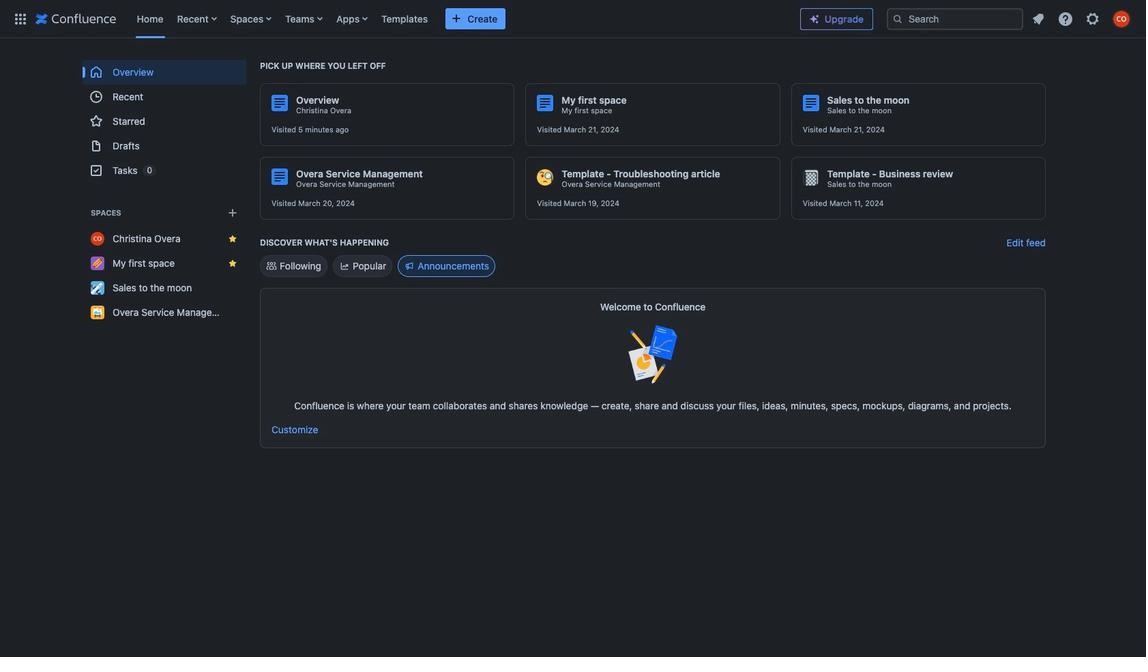 Task type: locate. For each thing, give the bounding box(es) containing it.
0 horizontal spatial list
[[130, 0, 790, 38]]

confluence image
[[35, 11, 116, 27], [35, 11, 116, 27]]

Search field
[[887, 8, 1024, 30]]

settings icon image
[[1085, 11, 1101, 27]]

0 vertical spatial unstar this space image
[[227, 233, 238, 244]]

1 unstar this space image from the top
[[227, 233, 238, 244]]

group
[[83, 60, 246, 183]]

premium image
[[809, 14, 820, 25]]

1 horizontal spatial list
[[1026, 6, 1138, 31]]

list for premium image
[[1026, 6, 1138, 31]]

unstar this space image
[[227, 233, 238, 244], [227, 258, 238, 269]]

1 vertical spatial unstar this space image
[[227, 258, 238, 269]]

list
[[130, 0, 790, 38], [1026, 6, 1138, 31]]

global element
[[8, 0, 790, 38]]

None search field
[[887, 8, 1024, 30]]

:notebook: image
[[803, 169, 819, 186], [803, 169, 819, 186]]

banner
[[0, 0, 1146, 41]]



Task type: vqa. For each thing, say whether or not it's contained in the screenshot.
Star this space image
no



Task type: describe. For each thing, give the bounding box(es) containing it.
notification icon image
[[1030, 11, 1047, 27]]

:face_with_monocle: image
[[537, 169, 554, 186]]

create a space image
[[225, 205, 241, 221]]

2 unstar this space image from the top
[[227, 258, 238, 269]]

:face_with_monocle: image
[[537, 169, 554, 186]]

appswitcher icon image
[[12, 11, 29, 27]]

search image
[[893, 13, 904, 24]]

help icon image
[[1058, 11, 1074, 27]]

list for appswitcher icon
[[130, 0, 790, 38]]



